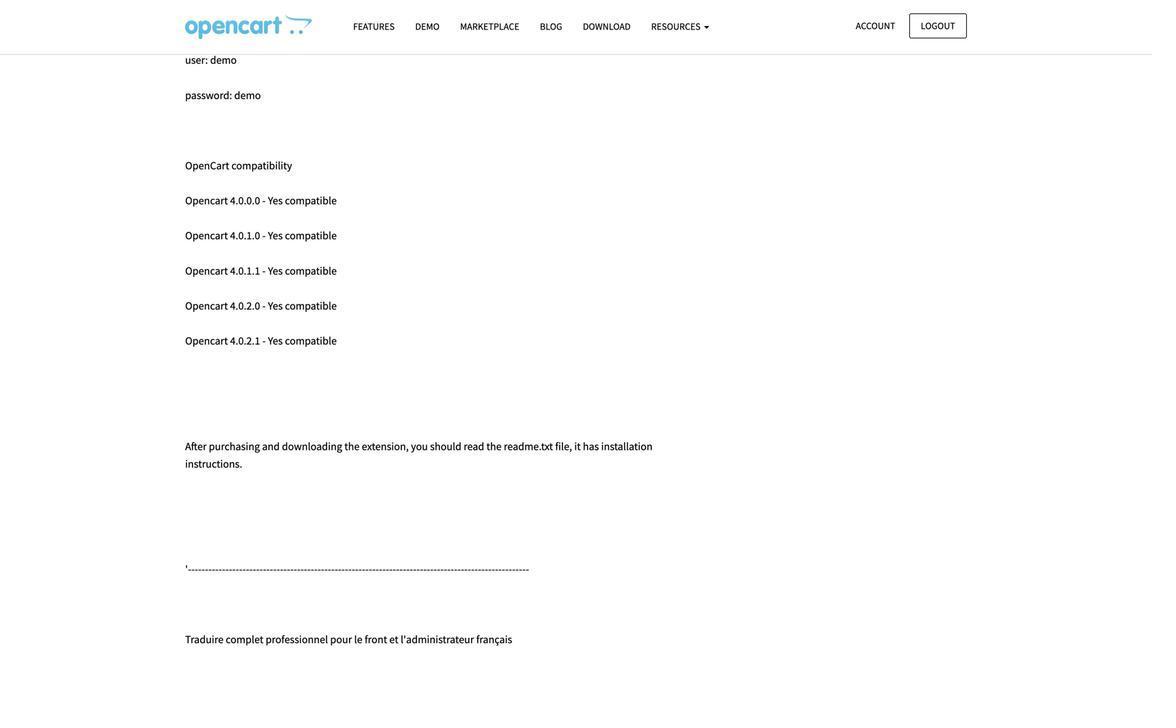 Task type: describe. For each thing, give the bounding box(es) containing it.
compatible for opencart 4.0.2.1 - yes compatible
[[285, 334, 337, 348]]

opencart 4.0.2.1 - yes compatible
[[185, 334, 337, 348]]

2 the from the left
[[487, 440, 502, 453]]

download
[[583, 20, 631, 33]]

français
[[476, 633, 512, 646]]

readme.txt
[[504, 440, 553, 453]]

4.0.2.0
[[230, 299, 260, 313]]

opencart - opencart 4.x - full language pack - french français image
[[185, 14, 312, 39]]

logout link
[[910, 13, 967, 38]]

l'administrateur
[[401, 633, 474, 646]]

marketplace link
[[450, 14, 530, 39]]

opencart for opencart 4.0.2.1 - yes compatible
[[185, 334, 228, 348]]

et
[[390, 633, 399, 646]]

opencart 4.0.0.0 - yes compatible
[[185, 194, 337, 208]]

user:
[[185, 53, 208, 67]]

instructions.
[[185, 457, 242, 471]]

account link
[[845, 13, 907, 38]]

compatible for opencart 4.0.1.1 - yes compatible
[[285, 264, 337, 278]]

blog
[[540, 20, 562, 33]]

4.0.1.0
[[230, 229, 260, 243]]

complet
[[226, 633, 264, 646]]

demo for user: demo
[[210, 53, 237, 67]]

opencart for opencart 4.0.0.0 - yes compatible
[[185, 194, 228, 208]]

'-
[[185, 562, 191, 576]]

you
[[411, 440, 428, 453]]

download link
[[573, 14, 641, 39]]

demo for password: demo
[[234, 88, 261, 102]]

demo link
[[405, 14, 450, 39]]

logout
[[921, 20, 956, 32]]

pour
[[330, 633, 352, 646]]

compatibility
[[232, 159, 292, 172]]

downloading
[[282, 440, 342, 453]]

compatible for opencart 4.0.1.0 - yes compatible
[[285, 229, 337, 243]]

professionnel
[[266, 633, 328, 646]]

blog link
[[530, 14, 573, 39]]

'----------------------------------------------------------------------------------------------------
[[185, 562, 529, 576]]

after purchasing and downloading the extension, you should read the readme.txt file, it has installation instructions.
[[185, 440, 653, 471]]

yes for 4.0.2.0
[[268, 299, 283, 313]]

user: demo
[[185, 53, 237, 67]]

yes for 4.0.1.1
[[268, 264, 283, 278]]



Task type: vqa. For each thing, say whether or not it's contained in the screenshot.
Manufacturers
no



Task type: locate. For each thing, give the bounding box(es) containing it.
compatible up the opencart 4.0.1.1 - yes compatible
[[285, 229, 337, 243]]

compatible down compatibility
[[285, 194, 337, 208]]

5 compatible from the top
[[285, 334, 337, 348]]

file,
[[555, 440, 572, 453]]

opencart 4.0.1.0 - yes compatible
[[185, 229, 337, 243]]

the right read
[[487, 440, 502, 453]]

4 yes from the top
[[268, 299, 283, 313]]

yes for 4.0.1.0
[[268, 229, 283, 243]]

opencart left 4.0.2.0
[[185, 299, 228, 313]]

0 vertical spatial demo
[[210, 53, 237, 67]]

account
[[856, 20, 896, 32]]

4 compatible from the top
[[285, 299, 337, 313]]

read
[[464, 440, 484, 453]]

and
[[262, 440, 280, 453]]

compatible for opencart 4.0.2.0 - yes compatible
[[285, 299, 337, 313]]

demo right the password:
[[234, 88, 261, 102]]

5 yes from the top
[[268, 334, 283, 348]]

compatible down the opencart 4.0.2.0 - yes compatible
[[285, 334, 337, 348]]

opencart left 4.0.1.0
[[185, 229, 228, 243]]

resources link
[[641, 14, 720, 39]]

the
[[345, 440, 360, 453], [487, 440, 502, 453]]

2 opencart from the top
[[185, 229, 228, 243]]

demo
[[415, 20, 440, 33]]

3 compatible from the top
[[285, 264, 337, 278]]

compatible for opencart 4.0.0.0 - yes compatible
[[285, 194, 337, 208]]

yes for 4.0.0.0
[[268, 194, 283, 208]]

compatible
[[285, 194, 337, 208], [285, 229, 337, 243], [285, 264, 337, 278], [285, 299, 337, 313], [285, 334, 337, 348]]

opencart for opencart 4.0.1.1 - yes compatible
[[185, 264, 228, 278]]

3 opencart from the top
[[185, 264, 228, 278]]

marketplace
[[460, 20, 520, 33]]

5 opencart from the top
[[185, 334, 228, 348]]

yes right 4.0.2.0
[[268, 299, 283, 313]]

features
[[353, 20, 395, 33]]

traduire
[[185, 633, 224, 646]]

demo
[[210, 53, 237, 67], [234, 88, 261, 102]]

4.0.1.1
[[230, 264, 260, 278]]

le
[[354, 633, 363, 646]]

yes right 4.0.1.1
[[268, 264, 283, 278]]

opencart compatibility
[[185, 159, 292, 172]]

opencart down 'opencart'
[[185, 194, 228, 208]]

1 vertical spatial demo
[[234, 88, 261, 102]]

the left "extension,"
[[345, 440, 360, 453]]

has
[[583, 440, 599, 453]]

password: demo
[[185, 88, 261, 102]]

it
[[574, 440, 581, 453]]

compatible down opencart 4.0.1.0 - yes compatible
[[285, 264, 337, 278]]

should
[[430, 440, 462, 453]]

1 compatible from the top
[[285, 194, 337, 208]]

0 horizontal spatial the
[[345, 440, 360, 453]]

yes right 4.0.0.0
[[268, 194, 283, 208]]

-
[[262, 194, 266, 208], [262, 229, 266, 243], [262, 264, 266, 278], [262, 299, 266, 313], [262, 334, 266, 348], [191, 562, 195, 576], [195, 562, 198, 576], [198, 562, 202, 576], [202, 562, 205, 576], [205, 562, 208, 576], [208, 562, 212, 576], [212, 562, 215, 576], [215, 562, 219, 576], [219, 562, 222, 576], [222, 562, 226, 576], [226, 562, 229, 576], [229, 562, 232, 576], [232, 562, 236, 576], [236, 562, 239, 576], [239, 562, 243, 576], [243, 562, 246, 576], [246, 562, 249, 576], [249, 562, 253, 576], [253, 562, 256, 576], [256, 562, 260, 576], [260, 562, 263, 576], [263, 562, 266, 576], [266, 562, 270, 576], [270, 562, 273, 576], [273, 562, 277, 576], [277, 562, 280, 576], [280, 562, 284, 576], [284, 562, 287, 576], [287, 562, 290, 576], [290, 562, 294, 576], [294, 562, 297, 576], [297, 562, 301, 576], [301, 562, 304, 576], [304, 562, 307, 576], [307, 562, 311, 576], [311, 562, 314, 576], [314, 562, 318, 576], [318, 562, 321, 576], [321, 562, 325, 576], [324, 562, 328, 576], [328, 562, 331, 576], [331, 562, 335, 576], [335, 562, 338, 576], [338, 562, 342, 576], [342, 562, 345, 576], [345, 562, 348, 576], [348, 562, 352, 576], [352, 562, 355, 576], [355, 562, 359, 576], [359, 562, 362, 576], [362, 562, 365, 576], [365, 562, 369, 576], [369, 562, 372, 576], [372, 562, 376, 576], [376, 562, 379, 576], [379, 562, 383, 576], [383, 562, 386, 576], [386, 562, 389, 576], [389, 562, 393, 576], [393, 562, 396, 576], [396, 562, 400, 576], [400, 562, 403, 576], [403, 562, 406, 576], [406, 562, 410, 576], [410, 562, 413, 576], [413, 562, 417, 576], [417, 562, 420, 576], [420, 562, 423, 576], [423, 562, 427, 576], [427, 562, 430, 576], [430, 562, 434, 576], [434, 562, 437, 576], [437, 562, 441, 576], [441, 562, 444, 576], [444, 562, 447, 576], [447, 562, 451, 576], [451, 562, 454, 576], [454, 562, 458, 576], [458, 562, 461, 576], [461, 562, 464, 576], [464, 562, 468, 576], [468, 562, 471, 576], [471, 562, 475, 576], [475, 562, 478, 576], [478, 562, 482, 576], [482, 562, 485, 576], [485, 562, 488, 576], [488, 562, 492, 576], [492, 562, 495, 576], [495, 562, 499, 576], [499, 562, 502, 576], [502, 562, 505, 576], [505, 562, 509, 576], [509, 562, 512, 576], [512, 562, 516, 576], [516, 562, 519, 576], [519, 562, 522, 576], [522, 562, 526, 576], [526, 562, 529, 576]]

yes
[[268, 194, 283, 208], [268, 229, 283, 243], [268, 264, 283, 278], [268, 299, 283, 313], [268, 334, 283, 348]]

opencart left 4.0.1.1
[[185, 264, 228, 278]]

2 yes from the top
[[268, 229, 283, 243]]

opencart
[[185, 194, 228, 208], [185, 229, 228, 243], [185, 264, 228, 278], [185, 299, 228, 313], [185, 334, 228, 348]]

password:
[[185, 88, 232, 102]]

opencart for opencart 4.0.1.0 - yes compatible
[[185, 229, 228, 243]]

1 the from the left
[[345, 440, 360, 453]]

opencart left "4.0.2.1"
[[185, 334, 228, 348]]

traduire complet professionnel pour le front et l'administrateur français
[[185, 633, 512, 646]]

1 opencart from the top
[[185, 194, 228, 208]]

yes right "4.0.2.1"
[[268, 334, 283, 348]]

1 yes from the top
[[268, 194, 283, 208]]

1 horizontal spatial the
[[487, 440, 502, 453]]

opencart
[[185, 159, 229, 172]]

opencart 4.0.1.1 - yes compatible
[[185, 264, 337, 278]]

installation
[[601, 440, 653, 453]]

opencart 4.0.2.0 - yes compatible
[[185, 299, 337, 313]]

after
[[185, 440, 207, 453]]

front
[[365, 633, 387, 646]]

features link
[[343, 14, 405, 39]]

4.0.0.0
[[230, 194, 260, 208]]

demo right user:
[[210, 53, 237, 67]]

yes right 4.0.1.0
[[268, 229, 283, 243]]

opencart for opencart 4.0.2.0 - yes compatible
[[185, 299, 228, 313]]

4 opencart from the top
[[185, 299, 228, 313]]

2 compatible from the top
[[285, 229, 337, 243]]

4.0.2.1
[[230, 334, 260, 348]]

compatible down the opencart 4.0.1.1 - yes compatible
[[285, 299, 337, 313]]

yes for 4.0.2.1
[[268, 334, 283, 348]]

resources
[[651, 20, 703, 33]]

purchasing
[[209, 440, 260, 453]]

3 yes from the top
[[268, 264, 283, 278]]

extension,
[[362, 440, 409, 453]]



